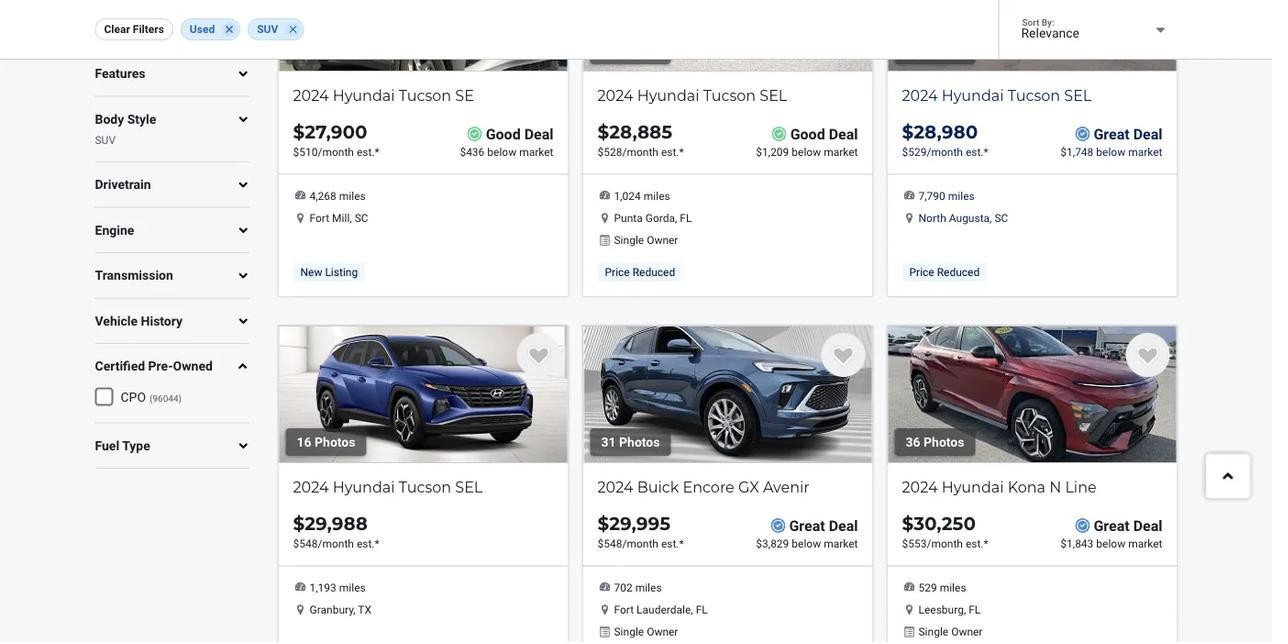 Task type: vqa. For each thing, say whether or not it's contained in the screenshot.
31
yes



Task type: describe. For each thing, give the bounding box(es) containing it.
single for 29,995
[[614, 625, 644, 638]]

$ 30,250 $ 553 /month est.*
[[902, 512, 989, 550]]

2024 for 28,885
[[598, 86, 634, 104]]

(
[[150, 393, 153, 404]]

suv inside button
[[257, 23, 278, 36]]

fuel
[[95, 438, 119, 453]]

702 miles
[[614, 582, 662, 595]]

filters
[[133, 23, 164, 36]]

leesburg
[[919, 603, 964, 616]]

/month est.* for 27,900
[[318, 145, 380, 158]]

vehicle
[[95, 314, 138, 329]]

body
[[95, 112, 124, 127]]

photos button
[[590, 37, 671, 64]]

29,995
[[610, 512, 671, 535]]

28,885
[[610, 121, 673, 143]]

used button
[[181, 18, 241, 40]]

owned
[[173, 359, 213, 374]]

pre-
[[148, 359, 173, 374]]

single for 30,250
[[919, 625, 949, 638]]

great deal for 30,250
[[1094, 517, 1163, 534]]

gx
[[739, 478, 760, 496]]

hyundai up the 29,988
[[333, 478, 395, 496]]

below for 29,995
[[792, 537, 821, 550]]

single owner for 28,885
[[614, 234, 679, 247]]

buick
[[637, 478, 679, 496]]

)
[[179, 393, 182, 404]]

market for 30,250
[[1129, 537, 1163, 550]]

29,988
[[305, 512, 368, 535]]

1,024
[[614, 190, 641, 203]]

suv button
[[248, 18, 304, 40]]

great deal for 28,980
[[1094, 125, 1163, 143]]

/month est.* for 29,995
[[623, 537, 684, 550]]

6
[[297, 43, 304, 58]]

lauderdale
[[637, 603, 691, 616]]

fl for 29,995
[[696, 603, 708, 616]]

2 horizontal spatial fl
[[969, 603, 981, 616]]

encore
[[683, 478, 735, 496]]

, for 28,980
[[990, 212, 992, 225]]

1,193
[[310, 582, 337, 595]]

sc for 28,980
[[995, 212, 1009, 225]]

avenir
[[764, 478, 810, 496]]

single owner for 30,250
[[919, 625, 983, 638]]

548 for 29,988
[[299, 537, 318, 550]]

certified
[[95, 359, 145, 374]]

2024 up the 29,988
[[293, 478, 329, 496]]

suv inside body style suv
[[95, 134, 116, 147]]

photos for 29,995
[[619, 434, 660, 450]]

vehicle history
[[95, 314, 183, 329]]

type
[[122, 438, 150, 453]]

529 inside $ 28,980 $ 529 /month est.*
[[909, 145, 927, 158]]

1,024 miles
[[614, 190, 670, 203]]

hyundai for 28,980
[[942, 86, 1004, 104]]

photos inside button
[[619, 43, 660, 58]]

fl for 28,885
[[680, 212, 692, 225]]

sel for 28,980
[[1065, 86, 1092, 104]]

clear
[[104, 23, 130, 36]]

7,790 miles
[[919, 190, 975, 203]]

6 photos
[[297, 43, 348, 58]]

$1,209 below market
[[756, 145, 858, 158]]

owner for 30,250
[[952, 625, 983, 638]]

$1,209
[[756, 145, 789, 158]]

cpo
[[121, 390, 146, 405]]

tucson for 28,885
[[704, 86, 756, 104]]

north
[[919, 212, 947, 225]]

cpo ( 96044 )
[[121, 390, 182, 405]]

31
[[602, 434, 616, 450]]

fort lauderdale , fl
[[614, 603, 708, 616]]

2024 hyundai tucson image for 6
[[279, 0, 568, 72]]

good for 27,900
[[486, 125, 521, 143]]

16 photos
[[297, 434, 356, 450]]

tucson for 28,980
[[1008, 86, 1061, 104]]

granbury , tx
[[310, 603, 372, 616]]

mill
[[332, 212, 350, 225]]

drivetrain
[[95, 177, 151, 192]]

2024 hyundai kona n line
[[902, 478, 1097, 496]]

new listing
[[301, 266, 358, 279]]

augusta
[[950, 212, 990, 225]]

miles for 27,900
[[339, 190, 366, 203]]

punta
[[614, 212, 643, 225]]

features
[[95, 66, 145, 81]]

history
[[141, 314, 183, 329]]

deal for 28,980
[[1134, 125, 1163, 143]]

2024 for 28,980
[[902, 86, 938, 104]]

510
[[299, 145, 318, 158]]

leesburg , fl
[[919, 603, 981, 616]]

2024 hyundai tucson se
[[293, 86, 474, 104]]

$1,748 below market
[[1061, 145, 1163, 158]]

2024 for 29,995
[[598, 478, 634, 496]]

2024 hyundai tucson image for photos
[[583, 0, 873, 72]]

36 photos
[[906, 434, 965, 450]]

$1,843 below market
[[1061, 537, 1163, 550]]

528
[[604, 145, 623, 158]]

good for 28,885
[[791, 125, 826, 143]]

36
[[906, 434, 921, 450]]

tucson for 27,900
[[399, 86, 452, 104]]

miles for 30,250
[[940, 582, 967, 595]]

fort mill , sc
[[310, 212, 368, 225]]

market for 28,980
[[1129, 145, 1163, 158]]

below for 28,980
[[1097, 145, 1126, 158]]

4,268 miles
[[310, 190, 366, 203]]

engine
[[95, 223, 134, 238]]

miles up granbury , tx
[[339, 582, 366, 595]]

photos right 16
[[315, 434, 356, 450]]

$ 28,980 $ 529 /month est.*
[[902, 121, 989, 158]]

market for 28,885
[[824, 145, 858, 158]]

$ 27,900 $ 510 /month est.*
[[293, 121, 380, 158]]

2024 buick encore gx image
[[583, 326, 873, 463]]

punta gorda , fl
[[614, 212, 692, 225]]

clear filters
[[104, 23, 164, 36]]

30,250
[[914, 512, 976, 535]]

$436
[[460, 145, 485, 158]]

7,790
[[919, 190, 946, 203]]



Task type: locate. For each thing, give the bounding box(es) containing it.
1 horizontal spatial good
[[791, 125, 826, 143]]

good up $436 below market
[[486, 125, 521, 143]]

0 horizontal spatial 548
[[299, 537, 318, 550]]

fort
[[310, 212, 330, 225], [614, 603, 634, 616]]

548 down 29,995
[[604, 537, 623, 550]]

/month est.* inside $ 29,988 $ 548 /month est.*
[[318, 537, 380, 550]]

suv
[[257, 23, 278, 36], [95, 134, 116, 147]]

deal up $436 below market
[[525, 125, 554, 143]]

suv down body
[[95, 134, 116, 147]]

2024
[[293, 86, 329, 104], [598, 86, 634, 104], [902, 86, 938, 104], [293, 478, 329, 496], [598, 478, 634, 496], [902, 478, 938, 496]]

miles up mill
[[339, 190, 366, 203]]

fl right the "gorda"
[[680, 212, 692, 225]]

27,900
[[305, 121, 368, 143]]

/month est.*
[[318, 145, 380, 158], [623, 145, 684, 158], [927, 145, 989, 158], [318, 537, 380, 550], [623, 537, 684, 550], [927, 537, 989, 550]]

2024 hyundai tucson sel up 28,980
[[902, 86, 1092, 104]]

deal up $1,748 below market
[[1134, 125, 1163, 143]]

2024 for 30,250
[[902, 478, 938, 496]]

great deal
[[1094, 125, 1163, 143], [790, 517, 858, 534], [1094, 517, 1163, 534]]

529 miles
[[919, 582, 967, 595]]

single
[[614, 234, 644, 247], [614, 625, 644, 638], [919, 625, 949, 638]]

good deal for 27,900
[[486, 125, 554, 143]]

market for 27,900
[[520, 145, 554, 158]]

$ 29,988 $ 548 /month est.*
[[293, 512, 380, 550]]

, for 27,900
[[350, 212, 352, 225]]

deal for 28,885
[[829, 125, 858, 143]]

great deal up '$3,829 below market'
[[790, 517, 858, 534]]

photos for 27,900
[[307, 43, 348, 58]]

1,193 miles
[[310, 582, 366, 595]]

market for 29,995
[[824, 537, 858, 550]]

1 vertical spatial fort
[[614, 603, 634, 616]]

0 horizontal spatial 2024 hyundai tucson sel
[[293, 478, 483, 496]]

market right $1,748
[[1129, 145, 1163, 158]]

0 horizontal spatial suv
[[95, 134, 116, 147]]

style
[[127, 112, 156, 127]]

548
[[299, 537, 318, 550], [604, 537, 623, 550]]

deal up $1,209 below market
[[829, 125, 858, 143]]

$436 below market
[[460, 145, 554, 158]]

n
[[1050, 478, 1062, 496]]

single owner down leesburg , fl
[[919, 625, 983, 638]]

sc right augusta
[[995, 212, 1009, 225]]

great
[[1094, 125, 1130, 143], [790, 517, 826, 534], [1094, 517, 1130, 534]]

0 horizontal spatial fort
[[310, 212, 330, 225]]

hyundai up 27,900
[[333, 86, 395, 104]]

, for 29,995
[[691, 603, 693, 616]]

good
[[486, 125, 521, 143], [791, 125, 826, 143]]

below right $436
[[488, 145, 517, 158]]

, for 28,885
[[675, 212, 678, 225]]

kona
[[1008, 478, 1046, 496]]

great up $1,748 below market
[[1094, 125, 1130, 143]]

great up '$3,829 below market'
[[790, 517, 826, 534]]

great for 30,250
[[1094, 517, 1130, 534]]

price reduced down north
[[910, 266, 980, 279]]

1 horizontal spatial 548
[[604, 537, 623, 550]]

0 horizontal spatial fl
[[680, 212, 692, 225]]

2024 left buick
[[598, 478, 634, 496]]

fort for 29,995
[[614, 603, 634, 616]]

photos for 30,250
[[924, 434, 965, 450]]

great deal for 29,995
[[790, 517, 858, 534]]

miles up fort lauderdale , fl
[[636, 582, 662, 595]]

/month est.* inside $ 29,995 $ 548 /month est.*
[[623, 537, 684, 550]]

2024 for 27,900
[[293, 86, 329, 104]]

529 down 28,980
[[909, 145, 927, 158]]

good deal for 28,885
[[791, 125, 858, 143]]

/month est.* inside $ 28,980 $ 529 /month est.*
[[927, 145, 989, 158]]

owner down leesburg , fl
[[952, 625, 983, 638]]

2 548 from the left
[[604, 537, 623, 550]]

owner
[[647, 234, 679, 247], [647, 625, 679, 638], [952, 625, 983, 638]]

1 horizontal spatial fl
[[696, 603, 708, 616]]

/month est.* down 28,885 at the top
[[623, 145, 684, 158]]

market right $1,209
[[824, 145, 858, 158]]

$3,829 below market
[[756, 537, 858, 550]]

below right $1,209
[[792, 145, 821, 158]]

hyundai up 30,250
[[942, 478, 1004, 496]]

below for 28,885
[[792, 145, 821, 158]]

north augusta , sc
[[919, 212, 1009, 225]]

single down fort lauderdale , fl
[[614, 625, 644, 638]]

great deal up $1,843 below market
[[1094, 517, 1163, 534]]

1 good from the left
[[486, 125, 521, 143]]

1 vertical spatial 529
[[919, 582, 938, 595]]

miles for 28,980
[[949, 190, 975, 203]]

fort left mill
[[310, 212, 330, 225]]

hyundai for 27,900
[[333, 86, 395, 104]]

good up $1,209 below market
[[791, 125, 826, 143]]

miles up north augusta , sc
[[949, 190, 975, 203]]

1 horizontal spatial price reduced
[[910, 266, 980, 279]]

photos right 36
[[924, 434, 965, 450]]

miles up leesburg , fl
[[940, 582, 967, 595]]

$1,843
[[1061, 537, 1094, 550]]

1 horizontal spatial fort
[[614, 603, 634, 616]]

sel for 28,885
[[760, 86, 788, 104]]

price reduced
[[605, 266, 676, 279], [910, 266, 980, 279]]

below right the $3,829 on the bottom
[[792, 537, 821, 550]]

548 down the 29,988
[[299, 537, 318, 550]]

2024 hyundai kona image
[[888, 326, 1178, 463]]

2024 up 30,250
[[902, 478, 938, 496]]

owner for 29,995
[[647, 625, 679, 638]]

deal up '$3,829 below market'
[[829, 517, 858, 534]]

fl right lauderdale
[[696, 603, 708, 616]]

body style suv
[[95, 112, 156, 147]]

$1,748
[[1061, 145, 1094, 158]]

photos up 28,885 at the top
[[619, 43, 660, 58]]

hyundai up 28,885 at the top
[[637, 86, 700, 104]]

sc for 27,900
[[355, 212, 368, 225]]

0 vertical spatial fort
[[310, 212, 330, 225]]

/month est.* down 29,995
[[623, 537, 684, 550]]

below right $1,843
[[1097, 537, 1126, 550]]

color
[[95, 21, 126, 36]]

miles up the "gorda"
[[644, 190, 670, 203]]

2024 hyundai tucson sel for 28,885
[[598, 86, 788, 104]]

/month est.* inside $ 28,885 $ 528 /month est.*
[[623, 145, 684, 158]]

transmission
[[95, 268, 173, 283]]

553
[[909, 537, 927, 550]]

2 good deal from the left
[[791, 125, 858, 143]]

market right the $3,829 on the bottom
[[824, 537, 858, 550]]

below for 30,250
[[1097, 537, 1126, 550]]

deal for 30,250
[[1134, 517, 1163, 534]]

16
[[297, 434, 312, 450]]

/month est.* for 28,980
[[927, 145, 989, 158]]

1 sc from the left
[[355, 212, 368, 225]]

market right $436
[[520, 145, 554, 158]]

/month est.* for 28,885
[[623, 145, 684, 158]]

1 good deal from the left
[[486, 125, 554, 143]]

deal up $1,843 below market
[[1134, 517, 1163, 534]]

tucson
[[399, 86, 452, 104], [704, 86, 756, 104], [1008, 86, 1061, 104], [399, 478, 452, 496]]

fort for 27,900
[[310, 212, 330, 225]]

702
[[614, 582, 633, 595]]

$ 29,995 $ 548 /month est.*
[[598, 512, 684, 550]]

1 horizontal spatial suv
[[257, 23, 278, 36]]

2 good from the left
[[791, 125, 826, 143]]

se
[[455, 86, 474, 104]]

2 horizontal spatial 2024 hyundai tucson sel
[[902, 86, 1092, 104]]

529
[[909, 145, 927, 158], [919, 582, 938, 595]]

0 horizontal spatial sel
[[455, 478, 483, 496]]

/month est.* down 28,980
[[927, 145, 989, 158]]

fort down 702
[[614, 603, 634, 616]]

single down leesburg
[[919, 625, 949, 638]]

1 horizontal spatial sc
[[995, 212, 1009, 225]]

0 horizontal spatial good deal
[[486, 125, 554, 143]]

1 horizontal spatial good deal
[[791, 125, 858, 143]]

price reduced down punta
[[605, 266, 676, 279]]

28,980
[[914, 121, 978, 143]]

0 vertical spatial suv
[[257, 23, 278, 36]]

single owner down fort lauderdale , fl
[[614, 625, 679, 638]]

/month est.* down the 29,988
[[318, 537, 380, 550]]

$
[[293, 121, 305, 143], [598, 121, 610, 143], [902, 121, 914, 143], [293, 145, 299, 158], [598, 145, 604, 158], [902, 145, 909, 158], [293, 512, 305, 535], [598, 512, 610, 535], [902, 512, 914, 535], [293, 537, 299, 550], [598, 537, 604, 550], [902, 537, 909, 550]]

/month est.* inside $ 30,250 $ 553 /month est.*
[[927, 537, 989, 550]]

0 horizontal spatial good
[[486, 125, 521, 143]]

2024 hyundai tucson image
[[279, 0, 568, 72], [583, 0, 873, 72], [888, 0, 1178, 72], [279, 326, 568, 463]]

529 up leesburg
[[919, 582, 938, 595]]

96044
[[153, 393, 179, 404]]

/month est.* for 29,988
[[318, 537, 380, 550]]

31 photos
[[602, 434, 660, 450]]

clear filters button
[[95, 18, 173, 40]]

2024 up 28,885 at the top
[[598, 86, 634, 104]]

granbury
[[310, 603, 353, 616]]

548 for 29,995
[[604, 537, 623, 550]]

2 horizontal spatial sel
[[1065, 86, 1092, 104]]

548 inside $ 29,988 $ 548 /month est.*
[[299, 537, 318, 550]]

hyundai up 28,980
[[942, 86, 1004, 104]]

below for 27,900
[[488, 145, 517, 158]]

0 horizontal spatial price reduced
[[605, 266, 676, 279]]

deal for 27,900
[[525, 125, 554, 143]]

miles for 28,885
[[644, 190, 670, 203]]

good deal up $436 below market
[[486, 125, 554, 143]]

2 price reduced from the left
[[910, 266, 980, 279]]

market
[[520, 145, 554, 158], [824, 145, 858, 158], [1129, 145, 1163, 158], [824, 537, 858, 550], [1129, 537, 1163, 550]]

owner for 28,885
[[647, 234, 679, 247]]

gorda
[[646, 212, 675, 225]]

owner down the "gorda"
[[647, 234, 679, 247]]

1 548 from the left
[[299, 537, 318, 550]]

1 horizontal spatial 2024 hyundai tucson sel
[[598, 86, 788, 104]]

great for 29,995
[[790, 517, 826, 534]]

hyundai for 30,250
[[942, 478, 1004, 496]]

sc
[[355, 212, 368, 225], [995, 212, 1009, 225]]

fl right leesburg
[[969, 603, 981, 616]]

2024 hyundai tucson sel
[[598, 86, 788, 104], [902, 86, 1092, 104], [293, 478, 483, 496]]

$3,829
[[756, 537, 789, 550]]

2024 hyundai tucson sel up the 29,988
[[293, 478, 483, 496]]

certified pre-owned
[[95, 359, 213, 374]]

photos right 31
[[619, 434, 660, 450]]

2024 up 27,900
[[293, 86, 329, 104]]

2024 hyundai tucson image for 16
[[279, 326, 568, 463]]

/month est.* inside $ 27,900 $ 510 /month est.*
[[318, 145, 380, 158]]

photos right 6
[[307, 43, 348, 58]]

sc right mill
[[355, 212, 368, 225]]

great up $1,843 below market
[[1094, 517, 1130, 534]]

2024 up 28,980
[[902, 86, 938, 104]]

2024 hyundai tucson sel up 28,885 at the top
[[598, 86, 788, 104]]

1 vertical spatial suv
[[95, 134, 116, 147]]

suv right used button
[[257, 23, 278, 36]]

market right $1,843
[[1129, 537, 1163, 550]]

good deal
[[486, 125, 554, 143], [791, 125, 858, 143]]

below
[[488, 145, 517, 158], [792, 145, 821, 158], [1097, 145, 1126, 158], [792, 537, 821, 550], [1097, 537, 1126, 550]]

1 horizontal spatial sel
[[760, 86, 788, 104]]

miles
[[339, 190, 366, 203], [644, 190, 670, 203], [949, 190, 975, 203], [339, 582, 366, 595], [636, 582, 662, 595], [940, 582, 967, 595]]

hyundai for 28,885
[[637, 86, 700, 104]]

$ 28,885 $ 528 /month est.*
[[598, 121, 684, 158]]

/month est.* down 27,900
[[318, 145, 380, 158]]

1 price reduced from the left
[[605, 266, 676, 279]]

great for 28,980
[[1094, 125, 1130, 143]]

4,268
[[310, 190, 337, 203]]

/month est.* for 30,250
[[927, 537, 989, 550]]

0 vertical spatial 529
[[909, 145, 927, 158]]

single owner down punta gorda , fl in the top of the page
[[614, 234, 679, 247]]

2024 hyundai tucson sel for 28,980
[[902, 86, 1092, 104]]

fuel type
[[95, 438, 150, 453]]

single owner for 29,995
[[614, 625, 679, 638]]

miles for 29,995
[[636, 582, 662, 595]]

great deal up $1,748 below market
[[1094, 125, 1163, 143]]

single down punta
[[614, 234, 644, 247]]

below right $1,748
[[1097, 145, 1126, 158]]

2024 buick encore gx avenir
[[598, 478, 810, 496]]

owner down lauderdale
[[647, 625, 679, 638]]

548 inside $ 29,995 $ 548 /month est.*
[[604, 537, 623, 550]]

hyundai
[[333, 86, 395, 104], [637, 86, 700, 104], [942, 86, 1004, 104], [333, 478, 395, 496], [942, 478, 1004, 496]]

deal for 29,995
[[829, 517, 858, 534]]

0 horizontal spatial sc
[[355, 212, 368, 225]]

/month est.* down 30,250
[[927, 537, 989, 550]]

2 sc from the left
[[995, 212, 1009, 225]]

tx
[[358, 603, 372, 616]]

good deal up $1,209 below market
[[791, 125, 858, 143]]

single for 28,885
[[614, 234, 644, 247]]

used
[[190, 23, 215, 36]]



